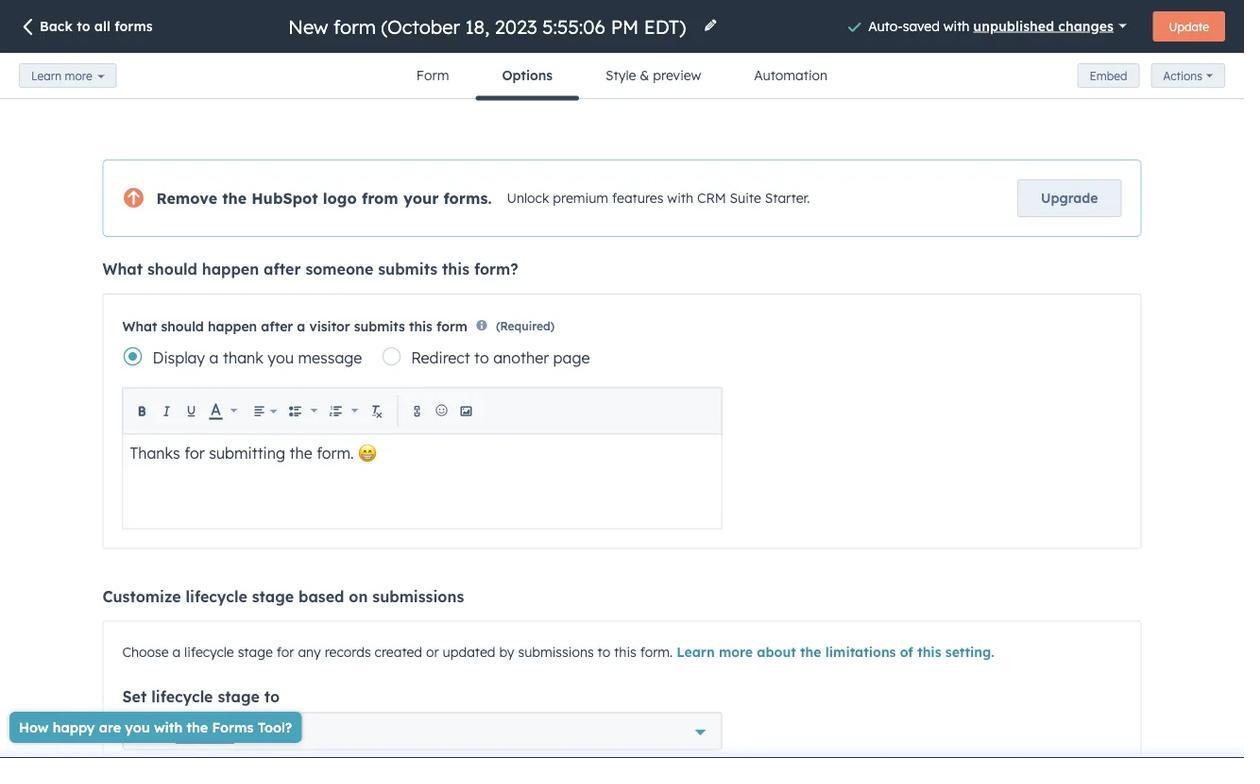 Task type: vqa. For each thing, say whether or not it's contained in the screenshot.
Choose
yes



Task type: describe. For each thing, give the bounding box(es) containing it.
automation button
[[728, 53, 854, 98]]

updated
[[443, 644, 496, 660]]

update
[[1169, 19, 1210, 34]]

learn inside button
[[31, 69, 62, 83]]

learn more about the limitations of this setting. link
[[677, 644, 995, 660]]

you
[[268, 348, 294, 367]]

customize lifecycle stage based on submissions
[[103, 587, 464, 606]]

0 horizontal spatial the
[[222, 189, 247, 208]]

more inside button
[[65, 69, 92, 83]]

starter.
[[765, 190, 810, 207]]

thank
[[223, 348, 264, 367]]

page
[[553, 348, 590, 367]]

learn more button
[[19, 63, 117, 88]]

form button
[[390, 53, 476, 98]]

2 horizontal spatial a
[[297, 318, 306, 334]]

upgrade
[[1041, 190, 1098, 206]]

records
[[325, 644, 371, 660]]

what for what should happen after someone submits this form?
[[103, 260, 143, 279]]

limitations
[[826, 644, 896, 660]]

another
[[493, 348, 549, 367]]

style & preview
[[606, 67, 701, 84]]

should for what should happen after someone submits this form?
[[147, 260, 197, 279]]

redirect to another page
[[411, 348, 590, 367]]

happen for someone
[[202, 260, 259, 279]]

1 horizontal spatial more
[[719, 644, 753, 660]]

0 vertical spatial submits
[[378, 260, 438, 279]]

or
[[426, 644, 439, 660]]

changes
[[1059, 17, 1114, 34]]

update button
[[1153, 11, 1226, 42]]

hubspot
[[251, 189, 318, 208]]

set lifecycle stage to element
[[122, 713, 722, 751]]

form
[[417, 67, 449, 84]]

forms.
[[444, 189, 492, 208]]

form
[[437, 318, 468, 334]]

upgrade link
[[1018, 180, 1122, 217]]

lifecycle for set
[[151, 687, 213, 706]]

someone
[[306, 260, 374, 279]]

happen for a
[[208, 318, 257, 334]]

to left another
[[474, 348, 489, 367]]

1 vertical spatial learn
[[677, 644, 715, 660]]

should for what should happen after a visitor submits this form
[[161, 318, 204, 334]]

1 group from the left
[[284, 399, 323, 424]]

learn more
[[31, 69, 92, 83]]

to down for
[[264, 687, 280, 706]]

0 vertical spatial submissions
[[373, 587, 464, 606]]

1 vertical spatial lifecycle
[[184, 644, 234, 660]]

message
[[298, 348, 362, 367]]

lead
[[133, 722, 168, 741]]

auto-
[[869, 17, 903, 34]]

1 horizontal spatial submissions
[[518, 644, 594, 660]]

unlock premium features with crm suite starter.
[[507, 190, 810, 207]]

suite
[[730, 190, 761, 207]]

this left form.
[[614, 644, 637, 660]]

1 vertical spatial with
[[667, 190, 694, 207]]

form.
[[640, 644, 673, 660]]

actions
[[1164, 69, 1203, 83]]

from
[[362, 189, 399, 208]]

embed button
[[1078, 63, 1140, 88]]

forms
[[115, 18, 153, 34]]

unpublished
[[974, 17, 1055, 34]]

unpublished changes button
[[974, 13, 1127, 39]]

crm
[[697, 190, 726, 207]]

unpublished changes
[[974, 17, 1114, 34]]

none field inside page section element
[[286, 14, 692, 39]]

logo
[[323, 189, 357, 208]]

what should happen after someone submits this form?
[[103, 260, 518, 279]]

about
[[757, 644, 796, 660]]

this left form
[[409, 318, 433, 334]]

to left form.
[[598, 644, 611, 660]]

lifecycle for customize
[[186, 587, 247, 606]]

a for stage
[[172, 644, 181, 660]]

set lifecycle stage to
[[122, 687, 280, 706]]



Task type: locate. For each thing, give the bounding box(es) containing it.
should down remove
[[147, 260, 197, 279]]

automation
[[754, 67, 828, 84]]

0 horizontal spatial learn
[[31, 69, 62, 83]]

back
[[40, 18, 73, 34]]

saved
[[903, 17, 940, 34]]

application
[[122, 388, 722, 529]]

with left crm
[[667, 190, 694, 207]]

customize
[[103, 587, 181, 606]]

0 vertical spatial lifecycle
[[186, 587, 247, 606]]

features
[[612, 190, 664, 207]]

0 vertical spatial happen
[[202, 260, 259, 279]]

page section element
[[0, 0, 1244, 101]]

stage for to
[[218, 687, 260, 706]]

what
[[103, 260, 143, 279], [122, 318, 157, 334]]

the right remove
[[222, 189, 247, 208]]

0 vertical spatial should
[[147, 260, 197, 279]]

1 horizontal spatial learn
[[677, 644, 715, 660]]

submits right someone
[[378, 260, 438, 279]]

1 vertical spatial should
[[161, 318, 204, 334]]

a
[[297, 318, 306, 334], [209, 348, 219, 367], [172, 644, 181, 660]]

on
[[349, 587, 368, 606]]

lifecycle
[[186, 587, 247, 606], [184, 644, 234, 660], [151, 687, 213, 706]]

learn right form.
[[677, 644, 715, 660]]

to
[[77, 18, 90, 34], [474, 348, 489, 367], [598, 644, 611, 660], [264, 687, 280, 706]]

back to all forms link
[[19, 17, 153, 38]]

2 vertical spatial a
[[172, 644, 181, 660]]

stage up default
[[218, 687, 260, 706]]

choose
[[122, 644, 169, 660]]

1 vertical spatial the
[[800, 644, 822, 660]]

2 vertical spatial lifecycle
[[151, 687, 213, 706]]

2 vertical spatial stage
[[218, 687, 260, 706]]

remove the hubspot logo from your forms.
[[156, 189, 492, 208]]

default
[[184, 726, 226, 741]]

0 horizontal spatial a
[[172, 644, 181, 660]]

lifecycle up set lifecycle stage to
[[184, 644, 234, 660]]

group
[[284, 399, 323, 424], [325, 399, 363, 424]]

this left 'form?'
[[442, 260, 470, 279]]

after up you
[[261, 318, 293, 334]]

redirect
[[411, 348, 470, 367]]

should up display
[[161, 318, 204, 334]]

0 vertical spatial the
[[222, 189, 247, 208]]

lifecycle right customize
[[186, 587, 247, 606]]

choose a lifecycle stage for any records created or updated by submissions to this form. learn more about the limitations of this setting.
[[122, 644, 995, 660]]

after left someone
[[264, 260, 301, 279]]

0 vertical spatial what
[[103, 260, 143, 279]]

options button
[[476, 53, 579, 101]]

actions button
[[1151, 63, 1226, 88]]

form?
[[474, 260, 518, 279]]

remove
[[156, 189, 217, 208]]

created
[[375, 644, 422, 660]]

a right choose
[[172, 644, 181, 660]]

of
[[900, 644, 914, 660]]

more left about
[[719, 644, 753, 660]]

the
[[222, 189, 247, 208], [800, 644, 822, 660]]

unlock
[[507, 190, 549, 207]]

submits
[[378, 260, 438, 279], [354, 318, 405, 334]]

1 vertical spatial a
[[209, 348, 219, 367]]

navigation
[[390, 53, 854, 101]]

your
[[403, 189, 439, 208]]

0 horizontal spatial submissions
[[373, 587, 464, 606]]

stage for based
[[252, 587, 294, 606]]

0 vertical spatial with
[[944, 17, 970, 34]]

back to all forms
[[40, 18, 153, 34]]

preview
[[653, 67, 701, 84]]

stage
[[252, 587, 294, 606], [238, 644, 273, 660], [218, 687, 260, 706]]

more down back to all forms link
[[65, 69, 92, 83]]

None field
[[286, 14, 692, 39]]

(required)
[[496, 320, 555, 334]]

1 horizontal spatial the
[[800, 644, 822, 660]]

group down message
[[325, 399, 363, 424]]

with inside page section element
[[944, 17, 970, 34]]

visitor
[[309, 318, 350, 334]]

1 vertical spatial more
[[719, 644, 753, 660]]

based
[[299, 587, 344, 606]]

display
[[153, 348, 205, 367]]

0 horizontal spatial group
[[284, 399, 323, 424]]

for
[[277, 644, 294, 660]]

2 group from the left
[[325, 399, 363, 424]]

0 vertical spatial learn
[[31, 69, 62, 83]]

submits right visitor
[[354, 318, 405, 334]]

after for a
[[261, 318, 293, 334]]

with
[[944, 17, 970, 34], [667, 190, 694, 207]]

navigation inside page section element
[[390, 53, 854, 101]]

to inside page section element
[[77, 18, 90, 34]]

learn down back
[[31, 69, 62, 83]]

by
[[499, 644, 515, 660]]

submissions right by
[[518, 644, 594, 660]]

options
[[502, 67, 553, 84]]

0 vertical spatial a
[[297, 318, 306, 334]]

should
[[147, 260, 197, 279], [161, 318, 204, 334]]

set
[[122, 687, 147, 706]]

happen up thank
[[208, 318, 257, 334]]

what should happen after a visitor submits this form
[[122, 318, 468, 334]]

submissions up or
[[373, 587, 464, 606]]

1 vertical spatial what
[[122, 318, 157, 334]]

embed
[[1090, 69, 1128, 83]]

style
[[606, 67, 636, 84]]

1 horizontal spatial a
[[209, 348, 219, 367]]

any
[[298, 644, 321, 660]]

0 vertical spatial after
[[264, 260, 301, 279]]

stage left based
[[252, 587, 294, 606]]

the right about
[[800, 644, 822, 660]]

happen
[[202, 260, 259, 279], [208, 318, 257, 334]]

1 vertical spatial happen
[[208, 318, 257, 334]]

this right of
[[918, 644, 942, 660]]

happen down remove
[[202, 260, 259, 279]]

a left thank
[[209, 348, 219, 367]]

setting.
[[946, 644, 995, 660]]

0 horizontal spatial more
[[65, 69, 92, 83]]

0 vertical spatial stage
[[252, 587, 294, 606]]

all
[[94, 18, 111, 34]]

1 vertical spatial submissions
[[518, 644, 594, 660]]

with right saved
[[944, 17, 970, 34]]

1 horizontal spatial with
[[944, 17, 970, 34]]

what for what should happen after a visitor submits this form
[[122, 318, 157, 334]]

after
[[264, 260, 301, 279], [261, 318, 293, 334]]

1 vertical spatial stage
[[238, 644, 273, 660]]

a for you
[[209, 348, 219, 367]]

a left visitor
[[297, 318, 306, 334]]

more
[[65, 69, 92, 83], [719, 644, 753, 660]]

stage left for
[[238, 644, 273, 660]]

0 horizontal spatial with
[[667, 190, 694, 207]]

style & preview button
[[579, 53, 728, 98]]

lifecycle up default
[[151, 687, 213, 706]]

to left all
[[77, 18, 90, 34]]

this
[[442, 260, 470, 279], [409, 318, 433, 334], [614, 644, 637, 660], [918, 644, 942, 660]]

&
[[640, 67, 649, 84]]

learn
[[31, 69, 62, 83], [677, 644, 715, 660]]

1 vertical spatial submits
[[354, 318, 405, 334]]

premium
[[553, 190, 609, 207]]

navigation containing form
[[390, 53, 854, 101]]

auto-saved with
[[869, 17, 974, 34]]

after for someone
[[264, 260, 301, 279]]

submissions
[[373, 587, 464, 606], [518, 644, 594, 660]]

0 vertical spatial more
[[65, 69, 92, 83]]

group down you
[[284, 399, 323, 424]]

1 vertical spatial after
[[261, 318, 293, 334]]

1 horizontal spatial group
[[325, 399, 363, 424]]

display a thank you message
[[153, 348, 362, 367]]



